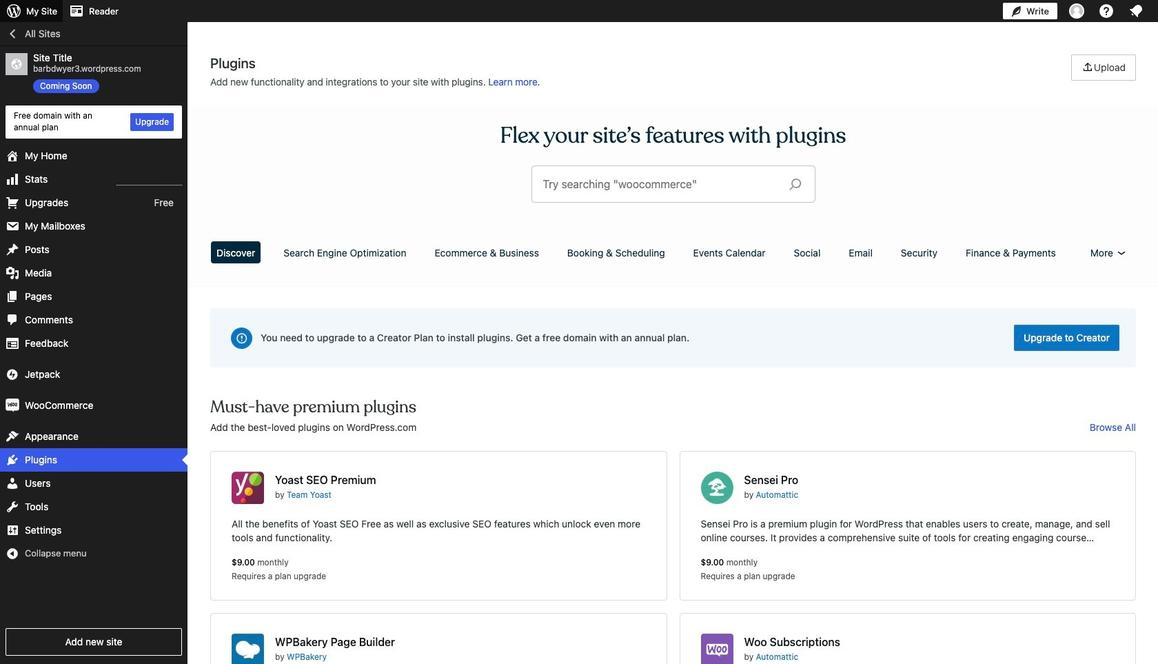 Task type: vqa. For each thing, say whether or not it's contained in the screenshot.
2nd group from the top
no



Task type: locate. For each thing, give the bounding box(es) containing it.
main content
[[206, 54, 1141, 664]]

img image
[[6, 367, 19, 381], [6, 398, 19, 412]]

0 vertical spatial img image
[[6, 367, 19, 381]]

my profile image
[[1070, 3, 1085, 19]]

2 img image from the top
[[6, 398, 19, 412]]

1 vertical spatial img image
[[6, 398, 19, 412]]

None search field
[[532, 166, 815, 202]]

plugin icon image
[[232, 472, 264, 504], [701, 472, 733, 504], [232, 634, 264, 664], [701, 634, 733, 664]]



Task type: describe. For each thing, give the bounding box(es) containing it.
Search search field
[[543, 166, 778, 202]]

1 img image from the top
[[6, 367, 19, 381]]

help image
[[1099, 3, 1115, 19]]

manage your notifications image
[[1128, 3, 1145, 19]]

open search image
[[778, 174, 813, 194]]

highest hourly views 0 image
[[117, 176, 182, 185]]



